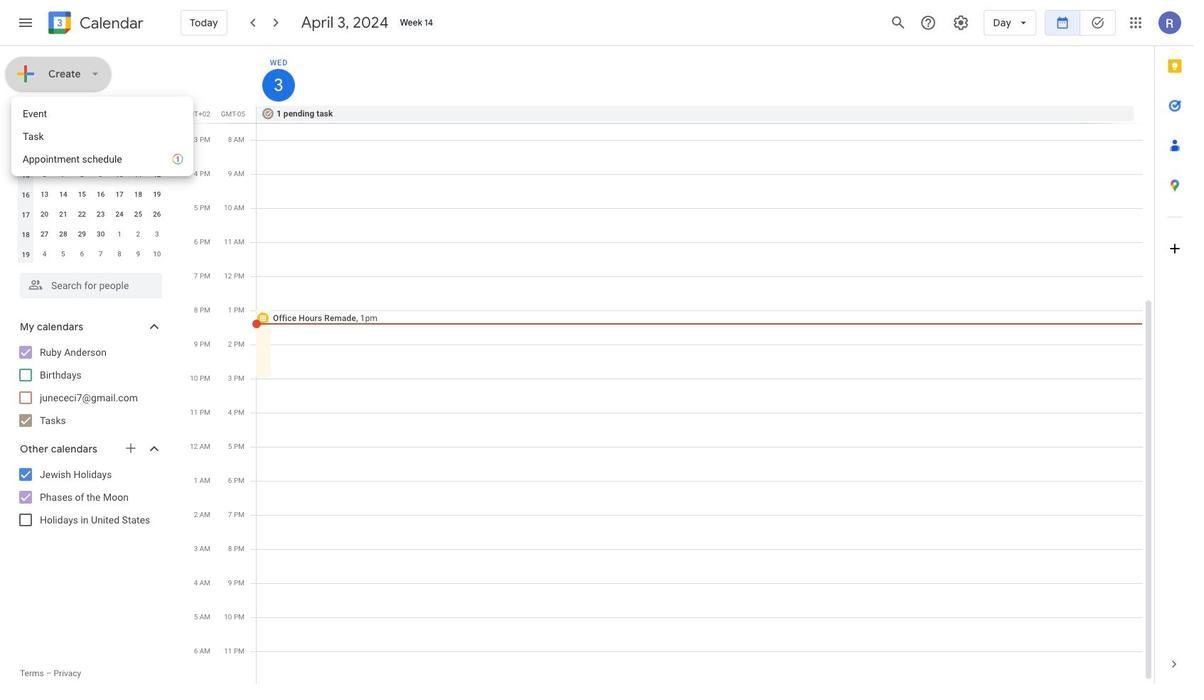 Task type: vqa. For each thing, say whether or not it's contained in the screenshot.
april 1 'element'
no



Task type: describe. For each thing, give the bounding box(es) containing it.
28 element
[[55, 226, 72, 243]]

20 element
[[36, 206, 53, 223]]

9 element
[[92, 166, 109, 183]]

1 element
[[73, 146, 90, 163]]

3, today element
[[111, 146, 128, 163]]

6 element
[[36, 166, 53, 183]]

row group inside april 2024 grid
[[16, 145, 166, 264]]

may 5 element
[[55, 246, 72, 263]]

may 2 element
[[130, 226, 147, 243]]

wednesday, april 3, today element
[[262, 69, 295, 102]]

main drawer image
[[17, 14, 34, 31]]

19 element
[[148, 186, 165, 203]]

30 element
[[92, 226, 109, 243]]

22 element
[[73, 206, 90, 223]]

other calendars list
[[3, 463, 176, 532]]

march 31 element
[[55, 146, 72, 163]]

12 element
[[148, 166, 165, 183]]

may 4 element
[[36, 246, 53, 263]]

17 element
[[111, 186, 128, 203]]

may 1 element
[[111, 226, 128, 243]]

25 element
[[130, 206, 147, 223]]

cell inside april 2024 grid
[[110, 145, 129, 165]]

calendar element
[[45, 9, 143, 40]]

26 element
[[148, 206, 165, 223]]

may 3 element
[[148, 226, 165, 243]]

2 element
[[92, 146, 109, 163]]

may 8 element
[[111, 246, 128, 263]]

april 2024 grid
[[14, 125, 166, 264]]



Task type: locate. For each thing, give the bounding box(es) containing it.
14 element
[[55, 186, 72, 203]]

24 element
[[111, 206, 128, 223]]

row group
[[16, 145, 166, 264]]

column header
[[16, 125, 35, 145]]

grid
[[182, 46, 1154, 684]]

13 element
[[36, 186, 53, 203]]

11 element
[[130, 166, 147, 183]]

10 element
[[111, 166, 128, 183]]

23 element
[[92, 206, 109, 223]]

8 element
[[73, 166, 90, 183]]

my calendars list
[[3, 341, 176, 432]]

29 element
[[73, 226, 90, 243]]

column header inside april 2024 grid
[[16, 125, 35, 145]]

27 element
[[36, 226, 53, 243]]

heading inside calendar element
[[77, 15, 143, 32]]

settings menu image
[[953, 14, 970, 31]]

cell
[[110, 145, 129, 165]]

tab list
[[1155, 46, 1194, 645]]

row
[[250, 106, 1154, 123], [16, 125, 166, 145], [16, 145, 166, 165], [16, 165, 166, 185], [16, 185, 166, 205], [16, 205, 166, 225], [16, 225, 166, 244], [16, 244, 166, 264]]

15 element
[[73, 186, 90, 203]]

16 element
[[92, 186, 109, 203]]

may 7 element
[[92, 246, 109, 263]]

18 element
[[130, 186, 147, 203]]

21 element
[[55, 206, 72, 223]]

add other calendars image
[[124, 441, 138, 456]]

may 6 element
[[73, 246, 90, 263]]

heading
[[77, 15, 143, 32]]

may 10 element
[[148, 246, 165, 263]]

None search field
[[0, 267, 176, 299]]

may 9 element
[[130, 246, 147, 263]]

march 30 element
[[36, 146, 53, 163]]

Search for people text field
[[28, 273, 154, 299]]

7 element
[[55, 166, 72, 183]]



